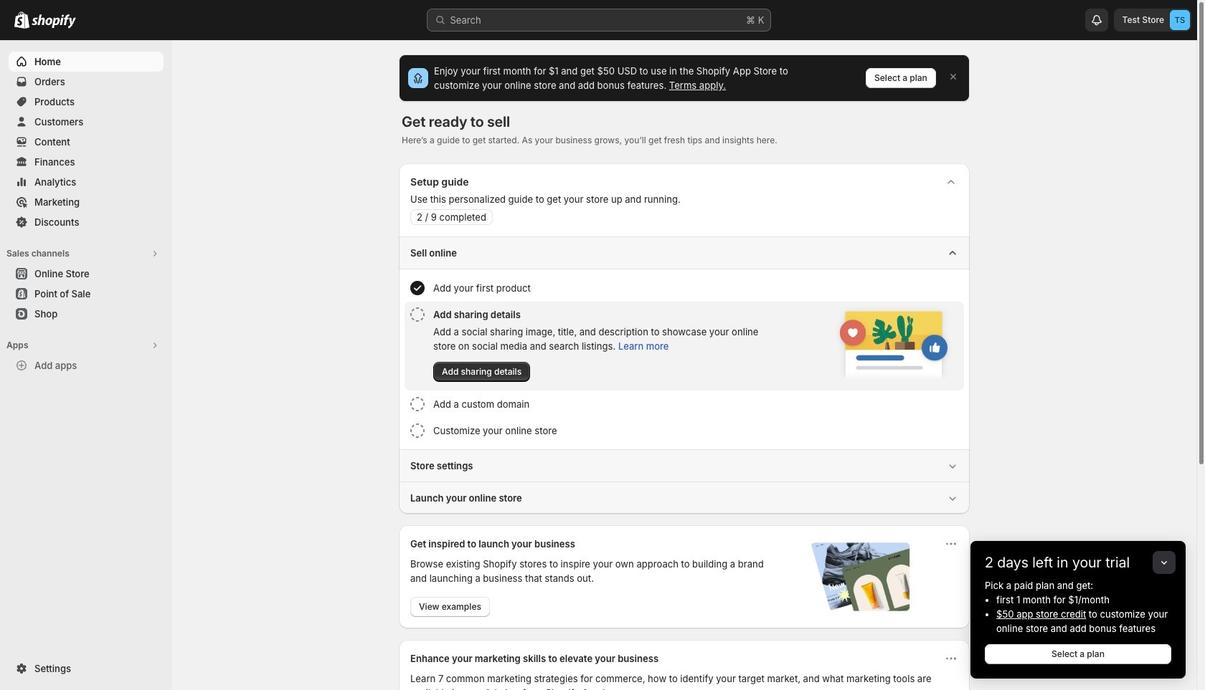 Task type: vqa. For each thing, say whether or not it's contained in the screenshot.
Mark Add sharing details as done Icon
yes



Task type: describe. For each thing, give the bounding box(es) containing it.
setup guide region
[[399, 164, 970, 514]]

test store image
[[1170, 10, 1190, 30]]

0 horizontal spatial shopify image
[[14, 11, 29, 29]]

mark add your first product as not done image
[[410, 281, 425, 296]]

mark add a custom domain as done image
[[410, 397, 425, 412]]

sell online group
[[399, 237, 970, 450]]

1 horizontal spatial shopify image
[[32, 14, 76, 29]]

customize your online store group
[[405, 418, 964, 444]]

mark customize your online store as done image
[[410, 424, 425, 438]]



Task type: locate. For each thing, give the bounding box(es) containing it.
mark add sharing details as done image
[[410, 308, 425, 322]]

add a custom domain group
[[405, 392, 964, 418]]

add sharing details group
[[405, 302, 964, 391]]

guide categories group
[[399, 237, 970, 514]]

add your first product group
[[405, 275, 964, 301]]

shopify image
[[14, 11, 29, 29], [32, 14, 76, 29]]



